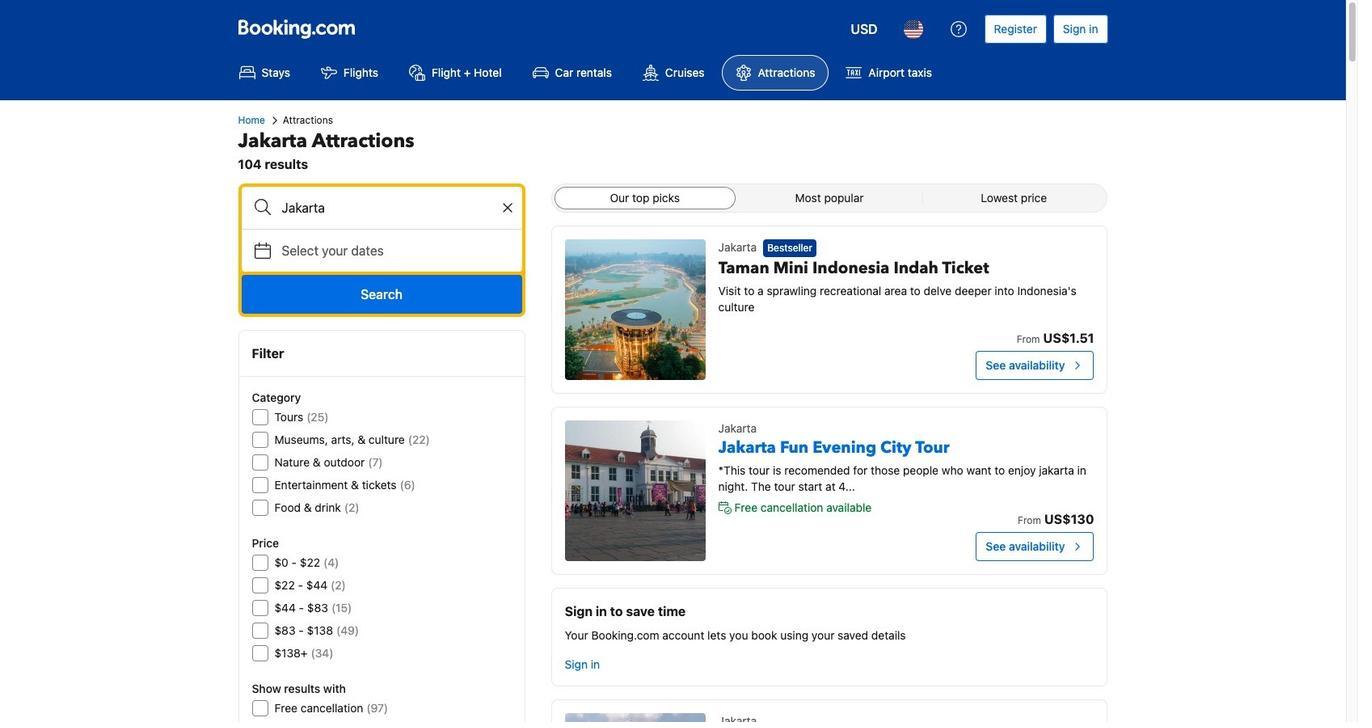 Task type: locate. For each thing, give the bounding box(es) containing it.
booking.com image
[[238, 19, 355, 39]]

taman mini indonesia indah ticket image
[[565, 239, 706, 380]]

jakarta half-day highlights tour image
[[565, 713, 706, 722]]



Task type: vqa. For each thing, say whether or not it's contained in the screenshot.
"Taman Mini Indonesia Indah Ticket" image
yes



Task type: describe. For each thing, give the bounding box(es) containing it.
jakarta fun evening city tour image
[[565, 420, 706, 561]]

Where are you going? search field
[[241, 187, 522, 229]]



